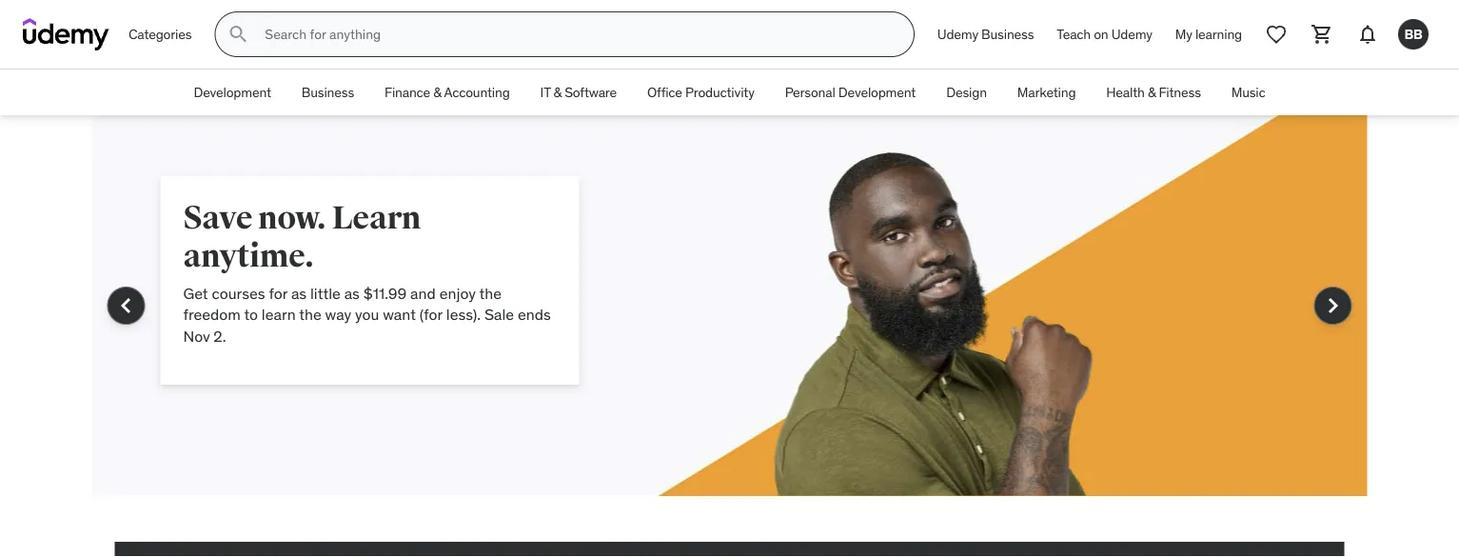 Task type: locate. For each thing, give the bounding box(es) containing it.
1 & from the left
[[434, 84, 442, 101]]

music link
[[1217, 70, 1281, 115]]

as
[[291, 283, 307, 303], [344, 283, 360, 303]]

business
[[982, 25, 1034, 43], [302, 84, 354, 101]]

my learning link
[[1164, 11, 1254, 57]]

enjoy
[[440, 283, 476, 303]]

previous image
[[111, 290, 141, 321]]

1 horizontal spatial udemy
[[1112, 25, 1153, 43]]

& right health
[[1148, 84, 1156, 101]]

0 horizontal spatial &
[[434, 84, 442, 101]]

office
[[648, 84, 683, 101]]

1 horizontal spatial business
[[982, 25, 1034, 43]]

health
[[1107, 84, 1145, 101]]

finance & accounting
[[385, 84, 510, 101]]

3 & from the left
[[1148, 84, 1156, 101]]

fitness
[[1159, 84, 1201, 101]]

development
[[194, 84, 271, 101], [839, 84, 916, 101]]

business left teach
[[982, 25, 1034, 43]]

0 horizontal spatial udemy
[[938, 25, 979, 43]]

next image
[[1318, 290, 1349, 321]]

2 & from the left
[[554, 84, 562, 101]]

my
[[1176, 25, 1193, 43]]

1 as from the left
[[291, 283, 307, 303]]

want
[[383, 305, 416, 324]]

(for
[[420, 305, 443, 324]]

udemy
[[938, 25, 979, 43], [1112, 25, 1153, 43]]

ends
[[518, 305, 551, 324]]

udemy business
[[938, 25, 1034, 43]]

&
[[434, 84, 442, 101], [554, 84, 562, 101], [1148, 84, 1156, 101]]

development link
[[179, 70, 286, 115]]

business left finance
[[302, 84, 354, 101]]

0 vertical spatial business
[[982, 25, 1034, 43]]

notifications image
[[1357, 23, 1380, 46]]

teach on udemy
[[1057, 25, 1153, 43]]

categories button
[[117, 11, 203, 57]]

1 horizontal spatial as
[[344, 283, 360, 303]]

& for fitness
[[1148, 84, 1156, 101]]

1 vertical spatial business
[[302, 84, 354, 101]]

the up the "sale" at the bottom
[[479, 283, 502, 303]]

finance & accounting link
[[369, 70, 525, 115]]

1 vertical spatial the
[[299, 305, 322, 324]]

& right it
[[554, 84, 562, 101]]

business link
[[286, 70, 369, 115]]

bb
[[1405, 25, 1423, 42]]

productivity
[[686, 84, 755, 101]]

udemy up design
[[938, 25, 979, 43]]

way
[[325, 305, 352, 324]]

the down little
[[299, 305, 322, 324]]

& right finance
[[434, 84, 442, 101]]

2 udemy from the left
[[1112, 25, 1153, 43]]

0 horizontal spatial as
[[291, 283, 307, 303]]

get
[[183, 283, 208, 303]]

teach
[[1057, 25, 1091, 43]]

as up way on the left of the page
[[344, 283, 360, 303]]

2 horizontal spatial &
[[1148, 84, 1156, 101]]

development right personal
[[839, 84, 916, 101]]

on
[[1094, 25, 1109, 43]]

wishlist image
[[1266, 23, 1288, 46]]

it & software
[[540, 84, 617, 101]]

save now. learn anytime. get courses for as little as $11.99 and enjoy the freedom to learn the way you want (for less). sale ends nov 2.
[[183, 198, 551, 345]]

as right for
[[291, 283, 307, 303]]

0 horizontal spatial development
[[194, 84, 271, 101]]

1 horizontal spatial the
[[479, 283, 502, 303]]

software
[[565, 84, 617, 101]]

$11.99
[[364, 283, 407, 303]]

udemy right on
[[1112, 25, 1153, 43]]

the
[[479, 283, 502, 303], [299, 305, 322, 324]]

development down submit search icon
[[194, 84, 271, 101]]

& for software
[[554, 84, 562, 101]]

1 horizontal spatial development
[[839, 84, 916, 101]]

1 horizontal spatial &
[[554, 84, 562, 101]]



Task type: describe. For each thing, give the bounding box(es) containing it.
sale
[[485, 305, 514, 324]]

udemy business link
[[926, 11, 1046, 57]]

less).
[[446, 305, 481, 324]]

1 development from the left
[[194, 84, 271, 101]]

it & software link
[[525, 70, 632, 115]]

learning
[[1196, 25, 1243, 43]]

now.
[[258, 198, 326, 238]]

courses
[[212, 283, 265, 303]]

2.
[[214, 326, 226, 345]]

teach on udemy link
[[1046, 11, 1164, 57]]

office productivity link
[[632, 70, 770, 115]]

accounting
[[444, 84, 510, 101]]

submit search image
[[227, 23, 250, 46]]

2 development from the left
[[839, 84, 916, 101]]

marketing link
[[1003, 70, 1092, 115]]

categories
[[129, 25, 192, 43]]

shopping cart with 0 items image
[[1311, 23, 1334, 46]]

personal
[[785, 84, 836, 101]]

anytime.
[[183, 236, 314, 276]]

save
[[183, 198, 252, 238]]

music
[[1232, 84, 1266, 101]]

health & fitness link
[[1092, 70, 1217, 115]]

health & fitness
[[1107, 84, 1201, 101]]

personal development
[[785, 84, 916, 101]]

marketing
[[1018, 84, 1076, 101]]

finance
[[385, 84, 430, 101]]

design
[[947, 84, 987, 101]]

2 as from the left
[[344, 283, 360, 303]]

design link
[[931, 70, 1003, 115]]

1 udemy from the left
[[938, 25, 979, 43]]

bb link
[[1391, 11, 1437, 57]]

it
[[540, 84, 551, 101]]

and
[[411, 283, 436, 303]]

carousel element
[[92, 115, 1368, 542]]

learn
[[332, 198, 421, 238]]

you
[[355, 305, 379, 324]]

learn
[[262, 305, 296, 324]]

udemy image
[[23, 18, 110, 50]]

to
[[244, 305, 258, 324]]

& for accounting
[[434, 84, 442, 101]]

little
[[310, 283, 341, 303]]

0 vertical spatial the
[[479, 283, 502, 303]]

my learning
[[1176, 25, 1243, 43]]

freedom
[[183, 305, 241, 324]]

Search for anything text field
[[261, 18, 891, 50]]

for
[[269, 283, 288, 303]]

office productivity
[[648, 84, 755, 101]]

0 horizontal spatial the
[[299, 305, 322, 324]]

nov
[[183, 326, 210, 345]]

personal development link
[[770, 70, 931, 115]]

0 horizontal spatial business
[[302, 84, 354, 101]]



Task type: vqa. For each thing, say whether or not it's contained in the screenshot.
the 'breathwork' inside THE "THE NO. 1 QIGONG MOVEMENT, BREATHWORK & MEDITATION COURSE. MICHAËL BIJKER"
no



